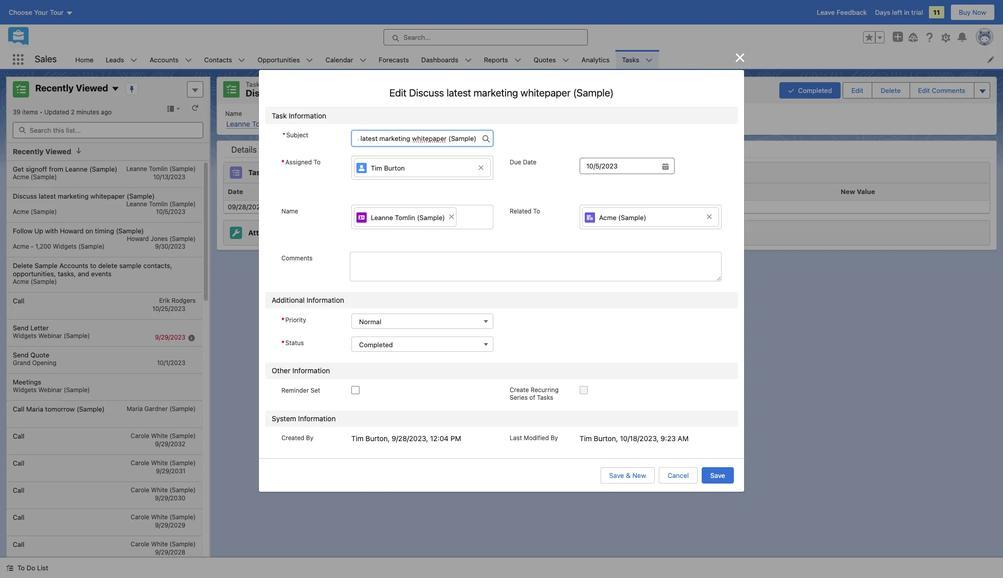 Task type: vqa. For each thing, say whether or not it's contained in the screenshot.
9/29/2031
yes



Task type: describe. For each thing, give the bounding box(es) containing it.
dashboards
[[421, 55, 459, 64]]

priority
[[286, 316, 306, 324]]

home
[[75, 55, 94, 64]]

created for created by
[[282, 434, 305, 442]]

task for history
[[248, 168, 265, 177]]

of
[[530, 394, 536, 402]]

9/29/2028
[[155, 549, 185, 556]]

send letter
[[13, 324, 49, 332]]

details
[[231, 145, 257, 154]]

cancel
[[668, 472, 689, 480]]

normal button
[[352, 314, 494, 329]]

dashboards link
[[415, 50, 465, 69]]

leanne inside the name leanne tomlin (sample)
[[226, 119, 250, 128]]

2 maria from the left
[[127, 405, 143, 413]]

contacts link
[[198, 50, 238, 69]]

task information
[[272, 111, 326, 120]]

1 horizontal spatial howard
[[127, 235, 149, 242]]

delete for delete
[[881, 86, 901, 94]]

attachments link
[[248, 228, 309, 237]]

1 vertical spatial 12:04
[[430, 434, 449, 443]]

events
[[91, 270, 112, 278]]

value
[[857, 187, 876, 195]]

to for assigned to
[[314, 158, 321, 166]]

carole white (sample) for 9/29/2030
[[131, 486, 196, 494]]

quotes link
[[528, 50, 562, 69]]

send quote
[[13, 351, 49, 359]]

contacts,
[[143, 261, 172, 270]]

carole for 9/29/2032
[[131, 432, 149, 440]]

9:23
[[661, 434, 676, 443]]

0 vertical spatial 12:04
[[268, 203, 285, 211]]

white for 9/29/2031
[[151, 459, 168, 467]]

select list display image
[[162, 100, 185, 116]]

0 horizontal spatial pm
[[287, 203, 297, 211]]

acme - 1,200 widgets (sample)
[[13, 242, 105, 250]]

get
[[13, 165, 24, 173]]

erik rodgers
[[159, 297, 196, 304]]

tasks list item
[[616, 50, 659, 69]]

quote
[[30, 351, 49, 359]]

minutes
[[76, 108, 99, 116]]

1 vertical spatial leanne tomlin (sample) link
[[354, 207, 457, 227]]

grid inside tab panel
[[224, 183, 990, 213]]

discuss latest marketing whitepaper (sample) leanne tomlin (sample)
[[13, 192, 196, 208]]

quotes list item
[[528, 50, 576, 69]]

whitepaper inside discuss latest marketing whitepaper (sample) leanne tomlin (sample)
[[90, 192, 125, 200]]

09/28/2023,
[[228, 203, 266, 211]]

in
[[905, 8, 910, 16]]

items
[[22, 108, 38, 116]]

latest inside discuss latest marketing whitepaper (sample) leanne tomlin (sample)
[[39, 192, 56, 200]]

0 horizontal spatial howard
[[60, 227, 84, 235]]

leanne tomlin (sample) link inside list
[[226, 119, 306, 129]]

follow
[[13, 227, 33, 235]]

new inside cell
[[841, 187, 856, 195]]

inverse image
[[734, 52, 747, 64]]

tomlin inside discuss latest marketing whitepaper (sample) leanne tomlin (sample)
[[149, 200, 168, 208]]

tim burton , 10/18/2023, 9:23 am
[[580, 434, 689, 443]]

sales
[[35, 54, 57, 65]]

reports
[[484, 55, 508, 64]]

leanne inside discuss latest marketing whitepaper (sample) leanne tomlin (sample)
[[126, 200, 147, 208]]

meetings widgets webinar (sample)
[[13, 378, 90, 394]]

leave
[[817, 8, 835, 16]]

call for 9/29/2031
[[13, 459, 24, 467]]

status
[[286, 339, 304, 347]]

assigned to
[[286, 158, 321, 166]]

new value
[[841, 187, 876, 195]]

accounts inside list item
[[150, 55, 179, 64]]

contacts
[[204, 55, 232, 64]]

1 horizontal spatial leanne tomlin (sample)
[[371, 213, 445, 222]]

do
[[27, 564, 35, 572]]

white for 9/29/2028
[[151, 540, 168, 548]]

tim burton inside tab panel
[[534, 203, 569, 211]]

10/5/2023
[[156, 208, 185, 215]]

name leanne tomlin (sample)
[[225, 110, 306, 128]]

get signoff from leanne (sample)
[[13, 165, 117, 173]]

related
[[510, 207, 532, 215]]

sample
[[119, 261, 142, 270]]

tim burton , 9/28/2023, 12:04 pm
[[352, 434, 461, 443]]

new value cell
[[837, 183, 990, 201]]

edit button
[[844, 83, 872, 98]]

information for additional information
[[307, 296, 344, 305]]

(sample) inside task discuss latest marketing whitepaper (sample)
[[408, 88, 449, 99]]

accounts inside delete sample accounts to delete sample contacts, opportunities, tasks, and events acme (sample)
[[59, 261, 88, 270]]

call for 9/29/2032
[[13, 432, 24, 440]]

last modified by
[[510, 434, 558, 442]]

0 horizontal spatial tim burton
[[371, 164, 405, 172]]

tomorrow
[[45, 405, 75, 413]]

timing
[[95, 227, 114, 235]]

normal
[[359, 318, 382, 326]]

2 by from the left
[[551, 434, 558, 442]]

carole white (sample) for 9/29/2029
[[131, 513, 196, 521]]

tasks link
[[616, 50, 646, 69]]

carole for 9/29/2028
[[131, 540, 149, 548]]

delete
[[98, 261, 117, 270]]

acme inside delete sample accounts to delete sample contacts, opportunities, tasks, and events acme (sample)
[[13, 278, 29, 285]]

group containing completed
[[780, 81, 991, 99]]

none search field inside recently viewed|tasks|list view element
[[13, 122, 203, 138]]

save & new
[[610, 472, 647, 480]]

related to
[[510, 207, 540, 215]]

9/29/2023
[[155, 334, 185, 341]]

comments inside edit comments button
[[932, 86, 966, 94]]

* left subject
[[283, 131, 285, 139]]

save for save & new
[[610, 472, 624, 480]]

grand
[[13, 359, 30, 367]]

10/18/2023,
[[620, 434, 659, 443]]

on
[[85, 227, 93, 235]]

sample
[[35, 261, 58, 270]]

leads
[[106, 55, 124, 64]]

1 vertical spatial recently
[[13, 147, 44, 156]]

task for information
[[272, 111, 287, 120]]

created by
[[282, 434, 314, 442]]

original value cell
[[684, 183, 837, 201]]

and
[[78, 270, 89, 278]]

tim burton link inside grid
[[534, 203, 569, 211]]

widgets inside meetings widgets webinar (sample)
[[13, 386, 37, 394]]

1 by from the left
[[306, 434, 314, 442]]

1 vertical spatial recently viewed
[[13, 147, 71, 156]]

1 webinar from the top
[[38, 332, 62, 340]]

feedback
[[837, 8, 867, 16]]

analytics
[[582, 55, 610, 64]]

39 items • updated 2 minutes ago
[[13, 108, 112, 116]]

webinar inside meetings widgets webinar (sample)
[[38, 386, 62, 394]]

1 vertical spatial widgets
[[13, 332, 37, 340]]

gardner
[[144, 405, 168, 413]]

rodgers
[[172, 297, 196, 304]]

up
[[34, 227, 43, 235]]

call for 9/29/2029
[[13, 513, 24, 521]]

carole for 9/29/2029
[[131, 513, 149, 521]]

ago
[[101, 108, 112, 116]]

information for task information
[[289, 111, 326, 120]]

(sample) inside the name leanne tomlin (sample)
[[276, 119, 306, 128]]

assigned
[[286, 158, 312, 166]]

jones
[[151, 235, 168, 242]]

now
[[973, 8, 987, 16]]

latest for task
[[282, 88, 307, 99]]

other information
[[272, 366, 330, 375]]

1,200
[[35, 242, 51, 250]]

10/13/2023
[[153, 173, 185, 181]]

task for discuss
[[246, 80, 260, 88]]

updated
[[44, 108, 69, 116]]

grand opening
[[13, 359, 57, 367]]

attachments element
[[223, 220, 991, 246]]

leave feedback
[[817, 8, 867, 16]]

accounts list item
[[144, 50, 198, 69]]

recently viewed|tasks|list view element
[[6, 77, 210, 578]]

0 vertical spatial recently
[[35, 83, 74, 94]]

marketing inside discuss latest marketing whitepaper (sample) leanne tomlin (sample)
[[58, 192, 89, 200]]

0 vertical spatial acme (sample) link
[[355, 119, 405, 129]]

reminder
[[282, 387, 309, 395]]

modified
[[524, 434, 549, 442]]

forecasts link
[[373, 50, 415, 69]]

dashboards list item
[[415, 50, 478, 69]]

completed button
[[780, 82, 841, 98]]



Task type: locate. For each thing, give the bounding box(es) containing it.
* for priority
[[282, 316, 285, 324]]

created
[[381, 203, 406, 211], [282, 434, 305, 442]]

11
[[934, 8, 940, 16]]

cell
[[684, 201, 837, 213], [837, 201, 990, 213]]

1 vertical spatial created
[[282, 434, 305, 442]]

pm down date "cell"
[[287, 203, 297, 211]]

3 white from the top
[[151, 486, 168, 494]]

* left status
[[282, 339, 285, 347]]

list containing leanne tomlin (sample)
[[217, 103, 997, 135]]

, for 9/28/2023, 12:04 pm
[[388, 434, 390, 443]]

0 vertical spatial delete
[[881, 86, 901, 94]]

maria
[[26, 405, 43, 413], [127, 405, 143, 413]]

task inside tab panel
[[248, 168, 265, 177]]

completed inside button
[[799, 86, 832, 94]]

2 carole from the top
[[131, 459, 149, 467]]

latest for edit
[[447, 87, 471, 99]]

white up 9/29/2032
[[151, 432, 168, 440]]

marketing inside task discuss latest marketing whitepaper (sample)
[[309, 88, 354, 99]]

2 cell from the left
[[837, 201, 990, 213]]

marketing down get signoff from leanne (sample)
[[58, 192, 89, 200]]

name inside the name leanne tomlin (sample)
[[225, 110, 242, 117]]

0 horizontal spatial text default image
[[6, 565, 13, 572]]

date right due
[[523, 158, 537, 166]]

recurring
[[531, 386, 559, 394]]

send left quote
[[13, 351, 29, 359]]

* for assigned to
[[282, 158, 285, 166]]

recently up updated
[[35, 83, 74, 94]]

marketing down "reports" on the top of page
[[474, 87, 518, 99]]

0 horizontal spatial 12:04
[[268, 203, 285, 211]]

latest inside task discuss latest marketing whitepaper (sample)
[[282, 88, 307, 99]]

1 vertical spatial webinar
[[38, 386, 62, 394]]

reminder set
[[282, 387, 320, 395]]

series
[[510, 394, 528, 402]]

history
[[266, 168, 292, 177]]

burton
[[384, 164, 405, 172], [548, 203, 569, 211], [366, 434, 388, 443], [594, 434, 616, 443]]

viewed up from
[[45, 147, 71, 156]]

by down system information
[[306, 434, 314, 442]]

2 , from the left
[[616, 434, 618, 443]]

reports link
[[478, 50, 514, 69]]

0 vertical spatial widgets
[[53, 242, 77, 250]]

new inside button
[[633, 472, 647, 480]]

date inside "cell"
[[228, 187, 243, 195]]

1 vertical spatial group
[[780, 81, 991, 99]]

to left do
[[17, 564, 25, 572]]

1 carole white (sample) from the top
[[131, 432, 196, 440]]

2 horizontal spatial whitepaper
[[521, 87, 571, 99]]

leads list item
[[100, 50, 144, 69]]

Comments text field
[[350, 252, 722, 282]]

viewed up minutes
[[76, 83, 108, 94]]

1 vertical spatial tasks
[[537, 394, 554, 402]]

0 vertical spatial text default image
[[75, 147, 82, 154]]

to right assigned
[[314, 158, 321, 166]]

save for save
[[711, 472, 726, 480]]

text default image left do
[[6, 565, 13, 572]]

0 vertical spatial send
[[13, 324, 29, 332]]

1 horizontal spatial name
[[282, 207, 298, 215]]

3 carole from the top
[[131, 486, 149, 494]]

0 horizontal spatial whitepaper
[[90, 192, 125, 200]]

None text field
[[352, 130, 494, 147], [580, 158, 675, 174], [352, 130, 494, 147], [580, 158, 675, 174]]

39
[[13, 108, 21, 116]]

0 vertical spatial tim burton link
[[354, 158, 491, 178]]

save
[[610, 472, 624, 480], [711, 472, 726, 480]]

tasks
[[622, 55, 640, 64], [537, 394, 554, 402]]

to
[[314, 158, 321, 166], [534, 207, 540, 215], [17, 564, 25, 572]]

completed down normal
[[359, 341, 393, 349]]

forecasts
[[379, 55, 409, 64]]

save left &
[[610, 472, 624, 480]]

white for 9/29/2030
[[151, 486, 168, 494]]

opportunities list item
[[252, 50, 320, 69]]

whitepaper for task discuss latest marketing whitepaper (sample)
[[356, 88, 406, 99]]

1 vertical spatial text default image
[[6, 565, 13, 572]]

whitepaper for edit discuss latest marketing whitepaper (sample)
[[521, 87, 571, 99]]

4 carole from the top
[[131, 513, 149, 521]]

1 horizontal spatial ,
[[616, 434, 618, 443]]

name for name
[[282, 207, 298, 215]]

1 horizontal spatial discuss
[[246, 88, 280, 99]]

list containing home
[[69, 50, 1004, 69]]

edit for edit discuss latest marketing whitepaper (sample)
[[390, 87, 407, 99]]

information for system information
[[298, 414, 336, 423]]

widgets
[[53, 242, 77, 250], [13, 332, 37, 340], [13, 386, 37, 394]]

discuss inside task discuss latest marketing whitepaper (sample)
[[246, 88, 280, 99]]

to do list button
[[0, 558, 54, 578]]

recently viewed up 2 on the top left
[[35, 83, 108, 94]]

group
[[864, 31, 885, 43], [780, 81, 991, 99]]

other
[[272, 366, 291, 375]]

edit for edit comments
[[919, 86, 931, 94]]

latest down from
[[39, 192, 56, 200]]

(sample) inside delete sample accounts to delete sample contacts, opportunities, tasks, and events acme (sample)
[[31, 278, 57, 285]]

9/29/2029
[[155, 521, 185, 529]]

* for status
[[282, 339, 285, 347]]

1 vertical spatial date
[[228, 187, 243, 195]]

2 carole white (sample) from the top
[[131, 459, 196, 467]]

12:04 up attachments link
[[268, 203, 285, 211]]

delete down -
[[13, 261, 33, 270]]

to do list
[[17, 564, 48, 572]]

tim inside grid
[[534, 203, 546, 211]]

opportunities,
[[13, 270, 56, 278]]

2 horizontal spatial marketing
[[474, 87, 518, 99]]

tab panel containing task history
[[223, 158, 991, 246]]

4 carole white (sample) from the top
[[131, 513, 196, 521]]

1 vertical spatial tim burton
[[534, 203, 569, 211]]

1 send from the top
[[13, 324, 29, 332]]

leads link
[[100, 50, 130, 69]]

save inside button
[[610, 472, 624, 480]]

* up history
[[282, 158, 285, 166]]

text default image up get signoff from leanne (sample)
[[75, 147, 82, 154]]

send for send letter
[[13, 324, 29, 332]]

4 call from the top
[[13, 459, 24, 467]]

1 horizontal spatial maria
[[127, 405, 143, 413]]

from
[[49, 165, 63, 173]]

name down date "cell"
[[282, 207, 298, 215]]

1 horizontal spatial created
[[381, 203, 406, 211]]

0 horizontal spatial tasks
[[537, 394, 554, 402]]

burton inside grid
[[548, 203, 569, 211]]

1 vertical spatial acme (sample) link
[[583, 207, 719, 227]]

2 vertical spatial to
[[17, 564, 25, 572]]

2 vertical spatial task
[[248, 168, 265, 177]]

latest
[[447, 87, 471, 99], [282, 88, 307, 99], [39, 192, 56, 200]]

recently viewed
[[35, 83, 108, 94], [13, 147, 71, 156]]

date down task image
[[228, 187, 243, 195]]

acme (sample) inside list
[[355, 119, 405, 128]]

5 carole white (sample) from the top
[[131, 540, 196, 548]]

subject
[[286, 131, 308, 139]]

carole for 9/29/2031
[[131, 459, 149, 467]]

discuss for edit
[[409, 87, 444, 99]]

tasks right the analytics link
[[622, 55, 640, 64]]

0 vertical spatial recently viewed
[[35, 83, 108, 94]]

5 white from the top
[[151, 540, 168, 548]]

, left 10/18/2023,
[[616, 434, 618, 443]]

trial
[[912, 8, 924, 16]]

2 send from the top
[[13, 351, 29, 359]]

whitepaper inside task discuss latest marketing whitepaper (sample)
[[356, 88, 406, 99]]

system information
[[272, 414, 336, 423]]

recently viewed status
[[13, 108, 44, 116]]

0 horizontal spatial to
[[17, 564, 25, 572]]

contacts list item
[[198, 50, 252, 69]]

0 vertical spatial group
[[864, 31, 885, 43]]

discuss inside discuss latest marketing whitepaper (sample) leanne tomlin (sample)
[[13, 192, 37, 200]]

tim burton
[[371, 164, 405, 172], [534, 203, 569, 211]]

calendar list item
[[320, 50, 373, 69]]

acme (sample) link
[[355, 119, 405, 129], [583, 207, 719, 227]]

grid
[[224, 183, 990, 213]]

carole white (sample) up 9/29/2031
[[131, 459, 196, 467]]

created for created
[[381, 203, 406, 211]]

0 vertical spatial webinar
[[38, 332, 62, 340]]

1 horizontal spatial latest
[[282, 88, 307, 99]]

howard left jones
[[127, 235, 149, 242]]

0 horizontal spatial viewed
[[45, 147, 71, 156]]

carole white (sample) up 9/29/2032
[[131, 432, 196, 440]]

0 vertical spatial viewed
[[76, 83, 108, 94]]

accounts left 'to'
[[59, 261, 88, 270]]

0 vertical spatial list
[[69, 50, 1004, 69]]

1 horizontal spatial delete
[[881, 86, 901, 94]]

accounts
[[150, 55, 179, 64], [59, 261, 88, 270]]

discuss up the name leanne tomlin (sample)
[[246, 88, 280, 99]]

1 horizontal spatial pm
[[451, 434, 461, 443]]

9/29/2031
[[156, 467, 185, 475]]

information up the set
[[293, 366, 330, 375]]

5 call from the top
[[13, 486, 24, 494]]

0 horizontal spatial leanne tomlin (sample) link
[[226, 119, 306, 129]]

tab panel
[[223, 158, 991, 246]]

0 horizontal spatial created
[[282, 434, 305, 442]]

*
[[283, 131, 285, 139], [282, 158, 285, 166], [282, 316, 285, 324], [282, 339, 285, 347]]

call for 9/29/2028
[[13, 540, 24, 549]]

1 cell from the left
[[684, 201, 837, 213]]

discuss for task
[[246, 88, 280, 99]]

1 call from the top
[[13, 297, 24, 305]]

1 save from the left
[[610, 472, 624, 480]]

carole white (sample) for 9/29/2028
[[131, 540, 196, 548]]

search... button
[[384, 29, 588, 45]]

information right additional
[[307, 296, 344, 305]]

completed left edit button
[[799, 86, 832, 94]]

name for name leanne tomlin (sample)
[[225, 110, 242, 117]]

2 webinar from the top
[[38, 386, 62, 394]]

send for send quote
[[13, 351, 29, 359]]

0 horizontal spatial acme (sample) link
[[355, 119, 405, 129]]

analytics link
[[576, 50, 616, 69]]

marketing down calendar link at the left of page
[[309, 88, 354, 99]]

information
[[289, 111, 326, 120], [307, 296, 344, 305], [293, 366, 330, 375], [298, 414, 336, 423]]

leanne tomlin (sample)
[[126, 165, 196, 172], [371, 213, 445, 222]]

1 horizontal spatial completed
[[799, 86, 832, 94]]

1 horizontal spatial tim burton link
[[534, 203, 569, 211]]

completed inside popup button
[[359, 341, 393, 349]]

0 horizontal spatial ,
[[388, 434, 390, 443]]

delete for delete sample accounts to delete sample contacts, opportunities, tasks, and events acme (sample)
[[13, 261, 33, 270]]

name
[[225, 110, 242, 117], [282, 207, 298, 215]]

task right task image
[[248, 168, 265, 177]]

1 horizontal spatial whitepaper
[[356, 88, 406, 99]]

4 white from the top
[[151, 513, 168, 521]]

1 horizontal spatial by
[[551, 434, 558, 442]]

latest up the "task information" at the left top of the page
[[282, 88, 307, 99]]

carole white (sample) up 9/29/2030
[[131, 486, 196, 494]]

0 vertical spatial comments
[[932, 86, 966, 94]]

maria left tomorrow on the bottom
[[26, 405, 43, 413]]

1 vertical spatial leanne tomlin (sample)
[[371, 213, 445, 222]]

to
[[90, 261, 96, 270]]

6 call from the top
[[13, 513, 24, 521]]

1 white from the top
[[151, 432, 168, 440]]

0 horizontal spatial new
[[633, 472, 647, 480]]

widgets down with
[[53, 242, 77, 250]]

* left the priority
[[282, 316, 285, 324]]

5 carole from the top
[[131, 540, 149, 548]]

(sample) inside meetings widgets webinar (sample)
[[64, 386, 90, 394]]

1 horizontal spatial tasks
[[622, 55, 640, 64]]

white up '9/29/2028'
[[151, 540, 168, 548]]

0 horizontal spatial completed
[[359, 341, 393, 349]]

accounts link
[[144, 50, 185, 69]]

widgets down grand
[[13, 386, 37, 394]]

2 call from the top
[[13, 405, 24, 413]]

None search field
[[13, 122, 203, 138]]

carole for 9/29/2030
[[131, 486, 149, 494]]

am
[[678, 434, 689, 443]]

date cell
[[224, 183, 377, 201]]

0 horizontal spatial maria
[[26, 405, 43, 413]]

1 vertical spatial comments
[[282, 255, 313, 262]]

0 vertical spatial created
[[381, 203, 406, 211]]

save inside button
[[711, 472, 726, 480]]

2
[[71, 108, 75, 116]]

new left value
[[841, 187, 856, 195]]

grid containing date
[[224, 183, 990, 213]]

information up subject
[[289, 111, 326, 120]]

1 maria from the left
[[26, 405, 43, 413]]

to for related to
[[534, 207, 540, 215]]

edit right delete button at the right top of the page
[[919, 86, 931, 94]]

comments
[[932, 86, 966, 94], [282, 255, 313, 262]]

details link
[[223, 145, 265, 157]]

recently viewed up signoff in the left of the page
[[13, 147, 71, 156]]

edit
[[852, 86, 864, 94], [919, 86, 931, 94], [390, 87, 407, 99]]

1 vertical spatial completed
[[359, 341, 393, 349]]

&
[[626, 472, 631, 480]]

delete
[[881, 86, 901, 94], [13, 261, 33, 270]]

letter
[[30, 324, 49, 332]]

list
[[37, 564, 48, 572]]

edit discuss latest marketing whitepaper (sample)
[[390, 87, 614, 99]]

1 horizontal spatial to
[[314, 158, 321, 166]]

12:04 right 9/28/2023,
[[430, 434, 449, 443]]

task image
[[230, 166, 242, 179]]

marketing for task
[[309, 88, 354, 99]]

send
[[13, 324, 29, 332], [13, 351, 29, 359]]

0 vertical spatial leanne tomlin (sample)
[[126, 165, 196, 172]]

signoff
[[26, 165, 47, 173]]

create
[[510, 386, 529, 394]]

edit comments button
[[910, 83, 974, 98]]

1 horizontal spatial new
[[841, 187, 856, 195]]

10/25/2023
[[152, 305, 185, 312]]

1 horizontal spatial acme (sample) link
[[583, 207, 719, 227]]

1 horizontal spatial save
[[711, 472, 726, 480]]

carole white (sample) up 9/29/2029
[[131, 513, 196, 521]]

1 vertical spatial viewed
[[45, 147, 71, 156]]

new
[[841, 187, 856, 195], [633, 472, 647, 480]]

(sample)
[[573, 87, 614, 99], [408, 88, 449, 99], [276, 119, 306, 128], [375, 119, 405, 128], [89, 165, 117, 173], [170, 165, 196, 172], [31, 173, 57, 181], [127, 192, 155, 200], [170, 200, 196, 208], [31, 208, 57, 215], [417, 213, 445, 222], [619, 213, 647, 222], [116, 227, 144, 235], [170, 235, 196, 242], [78, 242, 105, 250], [31, 278, 57, 285], [64, 332, 90, 340], [64, 386, 90, 394], [77, 405, 105, 413], [170, 405, 196, 413], [170, 432, 196, 440], [170, 459, 196, 467], [170, 486, 196, 494], [170, 513, 196, 521], [170, 540, 196, 548]]

delete right edit button
[[881, 86, 901, 94]]

0 vertical spatial to
[[314, 158, 321, 166]]

1 horizontal spatial date
[[523, 158, 537, 166]]

text default image inside to do list button
[[6, 565, 13, 572]]

delete inside delete sample accounts to delete sample contacts, opportunities, tasks, and events acme (sample)
[[13, 261, 33, 270]]

information for other information
[[293, 366, 330, 375]]

buy now button
[[951, 4, 995, 20]]

0 vertical spatial name
[[225, 110, 242, 117]]

1 vertical spatial new
[[633, 472, 647, 480]]

1 horizontal spatial marketing
[[309, 88, 354, 99]]

3 call from the top
[[13, 432, 24, 440]]

1 carole from the top
[[131, 432, 149, 440]]

edit left delete button at the right top of the page
[[852, 86, 864, 94]]

select an item from this list to open it. list box
[[7, 161, 202, 578]]

leanne
[[226, 119, 250, 128], [65, 165, 88, 173], [126, 165, 147, 172], [126, 200, 147, 208], [371, 213, 393, 222]]

to inside button
[[17, 564, 25, 572]]

discuss down dashboards link
[[409, 87, 444, 99]]

white for 9/29/2032
[[151, 432, 168, 440]]

tasks right of
[[537, 394, 554, 402]]

buy
[[959, 8, 971, 16]]

new right &
[[633, 472, 647, 480]]

0 horizontal spatial date
[[228, 187, 243, 195]]

reports list item
[[478, 50, 528, 69]]

, left 9/28/2023,
[[388, 434, 390, 443]]

save right cancel
[[711, 472, 726, 480]]

Search Recently Viewed list view. search field
[[13, 122, 203, 138]]

marketing for edit
[[474, 87, 518, 99]]

marketing
[[474, 87, 518, 99], [309, 88, 354, 99], [58, 192, 89, 200]]

, for 10/18/2023, 9:23 am
[[616, 434, 618, 443]]

whitepaper down forecasts
[[356, 88, 406, 99]]

opportunities link
[[252, 50, 306, 69]]

1 horizontal spatial text default image
[[75, 147, 82, 154]]

1 horizontal spatial edit
[[852, 86, 864, 94]]

0 vertical spatial date
[[523, 158, 537, 166]]

tasks,
[[58, 270, 76, 278]]

white for 9/29/2029
[[151, 513, 168, 521]]

1 , from the left
[[388, 434, 390, 443]]

information up created by
[[298, 414, 336, 423]]

days left in trial
[[876, 8, 924, 16]]

task history
[[248, 168, 292, 177]]

1 vertical spatial pm
[[451, 434, 461, 443]]

send left letter
[[13, 324, 29, 332]]

accounts right leads list item
[[150, 55, 179, 64]]

0 horizontal spatial latest
[[39, 192, 56, 200]]

0 vertical spatial accounts
[[150, 55, 179, 64]]

None checkbox
[[580, 386, 588, 395]]

whitepaper up timing
[[90, 192, 125, 200]]

1 vertical spatial name
[[282, 207, 298, 215]]

howard
[[60, 227, 84, 235], [127, 235, 149, 242]]

date
[[523, 158, 537, 166], [228, 187, 243, 195]]

9/30/2023
[[155, 242, 185, 250]]

2 save from the left
[[711, 472, 726, 480]]

delete button
[[873, 83, 909, 98]]

white up 9/29/2031
[[151, 459, 168, 467]]

0 vertical spatial pm
[[287, 203, 297, 211]]

howard left on
[[60, 227, 84, 235]]

webinar
[[38, 332, 62, 340], [38, 386, 62, 394]]

white up 9/29/2029
[[151, 513, 168, 521]]

0 vertical spatial task
[[246, 80, 260, 88]]

delete sample accounts to delete sample contacts, opportunities, tasks, and events acme (sample)
[[13, 261, 172, 285]]

3 carole white (sample) from the top
[[131, 486, 196, 494]]

1 horizontal spatial viewed
[[76, 83, 108, 94]]

0 horizontal spatial edit
[[390, 87, 407, 99]]

1 horizontal spatial leanne tomlin (sample) link
[[354, 207, 457, 227]]

webinar up quote
[[38, 332, 62, 340]]

2 horizontal spatial to
[[534, 207, 540, 215]]

task inside task discuss latest marketing whitepaper (sample)
[[246, 80, 260, 88]]

tim burton link
[[354, 158, 491, 178], [534, 203, 569, 211]]

by right modified
[[551, 434, 558, 442]]

0 vertical spatial completed
[[799, 86, 832, 94]]

0 horizontal spatial tim burton link
[[354, 158, 491, 178]]

,
[[388, 434, 390, 443], [616, 434, 618, 443]]

white up 9/29/2030
[[151, 486, 168, 494]]

0 vertical spatial tasks
[[622, 55, 640, 64]]

task up * subject
[[272, 111, 287, 120]]

leanne tomlin (sample) inside select an item from this list to open it. list box
[[126, 165, 196, 172]]

webinar up the call maria tomorrow (sample)
[[38, 386, 62, 394]]

0 horizontal spatial name
[[225, 110, 242, 117]]

discuss down get
[[13, 192, 37, 200]]

pm right 9/28/2023,
[[451, 434, 461, 443]]

carole white (sample) for 9/29/2031
[[131, 459, 196, 467]]

viewed
[[76, 83, 108, 94], [45, 147, 71, 156]]

task down opportunities link
[[246, 80, 260, 88]]

task discuss latest marketing whitepaper (sample)
[[246, 80, 449, 99]]

2 horizontal spatial discuss
[[409, 87, 444, 99]]

7 call from the top
[[13, 540, 24, 549]]

1 horizontal spatial 12:04
[[430, 434, 449, 443]]

tasks inside "list item"
[[622, 55, 640, 64]]

1 vertical spatial tim burton link
[[534, 203, 569, 211]]

text default image inside recently viewed|tasks|list view element
[[75, 147, 82, 154]]

carole white (sample) for 9/29/2032
[[131, 432, 196, 440]]

carole white (sample) up '9/29/2028'
[[131, 540, 196, 548]]

to right related
[[534, 207, 540, 215]]

meetings
[[13, 378, 41, 386]]

widgets up send quote
[[13, 332, 37, 340]]

maria left gardner on the left of page
[[127, 405, 143, 413]]

2 horizontal spatial edit
[[919, 86, 931, 94]]

9/29/2030
[[155, 494, 185, 502]]

call for 9/29/2030
[[13, 486, 24, 494]]

list
[[69, 50, 1004, 69], [217, 103, 997, 135]]

edit for edit
[[852, 86, 864, 94]]

edit down forecasts link
[[390, 87, 407, 99]]

2 white from the top
[[151, 459, 168, 467]]

whitepaper down quotes
[[521, 87, 571, 99]]

0 vertical spatial new
[[841, 187, 856, 195]]

tasks inside create recurring series of tasks
[[537, 394, 554, 402]]

delete inside button
[[881, 86, 901, 94]]

0 horizontal spatial delete
[[13, 261, 33, 270]]

name up details
[[225, 110, 242, 117]]

recently up signoff in the left of the page
[[13, 147, 44, 156]]

tomlin inside the name leanne tomlin (sample)
[[252, 119, 274, 128]]

1 vertical spatial task
[[272, 111, 287, 120]]

latest down dashboards list item
[[447, 87, 471, 99]]

text default image
[[75, 147, 82, 154], [6, 565, 13, 572]]

0 horizontal spatial accounts
[[59, 261, 88, 270]]

call for 10/25/2023
[[13, 297, 24, 305]]

1 horizontal spatial accounts
[[150, 55, 179, 64]]

1 horizontal spatial tim burton
[[534, 203, 569, 211]]

with
[[45, 227, 58, 235]]

1 vertical spatial send
[[13, 351, 29, 359]]



